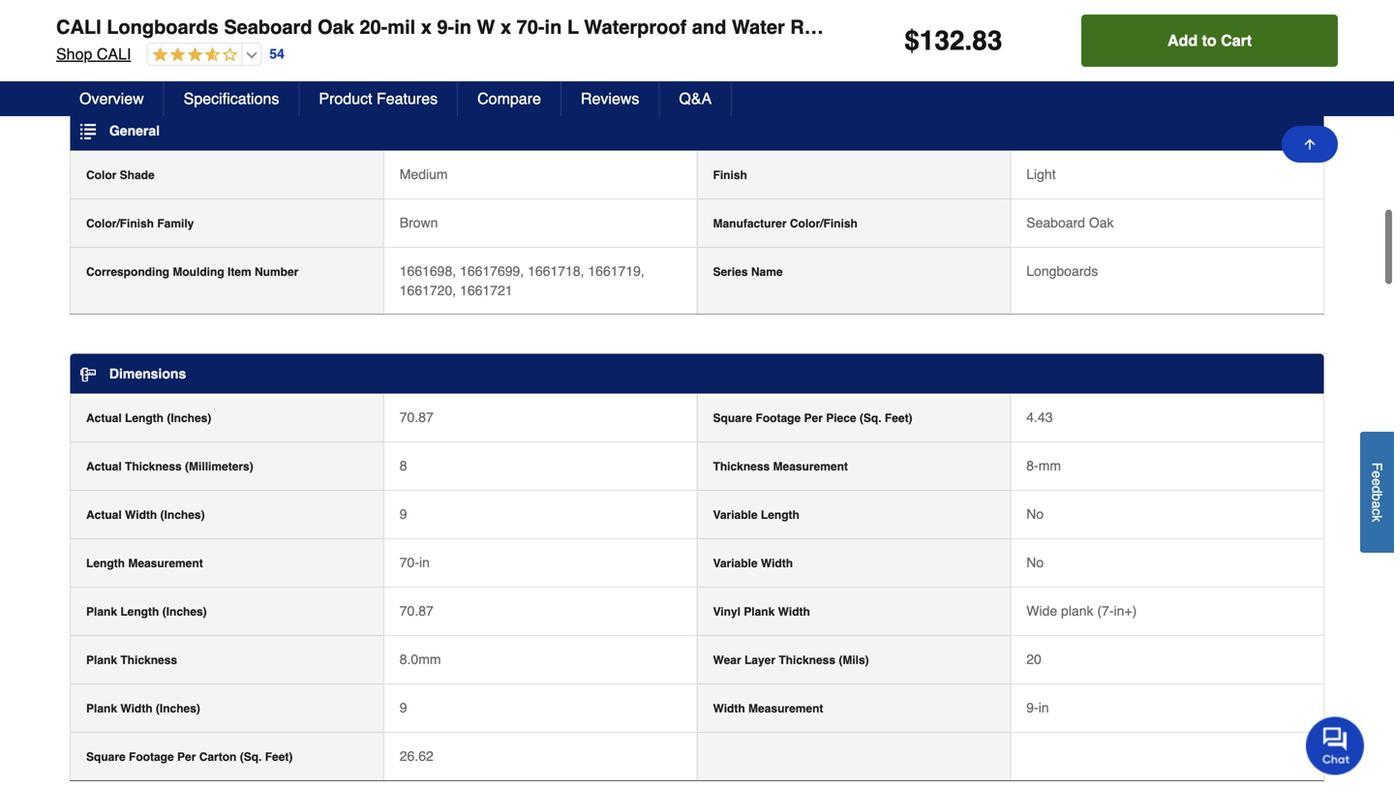 Task type: locate. For each thing, give the bounding box(es) containing it.
9 for no
[[400, 506, 407, 522]]

actual up actual width (inches)
[[86, 460, 122, 473]]

(inches) for 4.43
[[167, 411, 211, 425]]

interlocking
[[883, 16, 993, 38]]

no down 8-
[[1027, 506, 1044, 522]]

measurement up plank length (inches)
[[128, 557, 203, 570]]

length down length measurement on the left of the page
[[120, 605, 159, 619]]

1 9 from the top
[[400, 506, 407, 522]]

1 horizontal spatial color/finish
[[790, 217, 858, 230]]

specifications down 3.6 stars image
[[184, 90, 279, 107]]

actual for 8
[[86, 460, 122, 473]]

longboards
[[107, 16, 219, 38], [1027, 263, 1098, 279]]

variable width
[[713, 557, 793, 570]]

1 vertical spatial actual
[[86, 460, 122, 473]]

x right the w
[[501, 16, 511, 38]]

1 70.87 from the top
[[400, 410, 434, 425]]

$ 132 . 83
[[905, 25, 1003, 56]]

0 vertical spatial vinyl
[[1068, 16, 1114, 38]]

1 vertical spatial longboards
[[1027, 263, 1098, 279]]

plank up plank thickness on the bottom left of page
[[86, 605, 117, 619]]

vinyl right luxury
[[1068, 16, 1114, 38]]

0 vertical spatial variable
[[713, 508, 758, 522]]

actual down dimensions icon
[[86, 411, 122, 425]]

1 vertical spatial feet)
[[265, 750, 293, 764]]

feet) right 'piece'
[[885, 411, 913, 425]]

width for plank width (inches)
[[120, 702, 153, 716]]

variable down variable length
[[713, 557, 758, 570]]

2 color/finish from the left
[[790, 217, 858, 230]]

1 variable from the top
[[713, 508, 758, 522]]

0 vertical spatial 9-
[[437, 16, 454, 38]]

variable length
[[713, 508, 800, 522]]

2 vertical spatial measurement
[[749, 702, 824, 716]]

square footage per piece (sq. feet)
[[713, 411, 913, 425]]

compare
[[478, 90, 541, 107]]

0 vertical spatial 9
[[400, 506, 407, 522]]

length down dimensions
[[125, 411, 164, 425]]

8-mm
[[1027, 458, 1061, 473]]

20
[[1027, 652, 1042, 667]]

1 horizontal spatial footage
[[756, 411, 801, 425]]

wide plank (7-in+)
[[1027, 603, 1137, 619]]

1 horizontal spatial longboards
[[1027, 263, 1098, 279]]

x
[[421, 16, 432, 38], [501, 16, 511, 38]]

chevron up image
[[1303, 50, 1323, 70]]

1 vertical spatial 9
[[400, 700, 407, 716]]

color/finish
[[86, 217, 154, 230], [790, 217, 858, 230]]

(sq. right carton
[[240, 750, 262, 764]]

1 vertical spatial footage
[[129, 750, 174, 764]]

1 vertical spatial seaboard
[[1027, 215, 1086, 230]]

width
[[125, 508, 157, 522], [761, 557, 793, 570], [778, 605, 810, 619], [120, 702, 153, 716], [713, 702, 745, 716]]

9 down "8"
[[400, 506, 407, 522]]

70.87 down 70-in
[[400, 603, 434, 619]]

0 horizontal spatial per
[[177, 750, 196, 764]]

compare button
[[458, 81, 562, 116]]

e up d
[[1370, 471, 1385, 478]]

1 vertical spatial vinyl
[[713, 605, 741, 619]]

1 horizontal spatial vinyl
[[1068, 16, 1114, 38]]

0 horizontal spatial longboards
[[107, 16, 219, 38]]

0 vertical spatial seaboard
[[224, 16, 312, 38]]

(7-
[[1098, 603, 1114, 619]]

actual up length measurement on the left of the page
[[86, 508, 122, 522]]

l
[[567, 16, 579, 38]]

footage up thickness measurement at the right bottom
[[756, 411, 801, 425]]

mil
[[388, 16, 416, 38]]

1 vertical spatial oak
[[1089, 215, 1114, 230]]

feet) for square footage per piece (sq. feet)
[[885, 411, 913, 425]]

.
[[965, 25, 973, 56]]

1 vertical spatial per
[[177, 750, 196, 764]]

9- down the 20
[[1027, 700, 1039, 716]]

2 variable from the top
[[713, 557, 758, 570]]

ft/
[[1349, 16, 1367, 38]]

longboards up 3.6 stars image
[[107, 16, 219, 38]]

thickness
[[125, 460, 182, 473], [713, 460, 770, 473], [120, 654, 177, 667], [779, 654, 836, 667]]

item
[[228, 265, 251, 279]]

e up b
[[1370, 478, 1385, 486]]

1 horizontal spatial 70-
[[517, 16, 545, 38]]

measurement
[[773, 460, 848, 473], [128, 557, 203, 570], [749, 702, 824, 716]]

no for 9
[[1027, 506, 1044, 522]]

9- left the w
[[437, 16, 454, 38]]

1661698,
[[400, 263, 456, 279]]

0 vertical spatial (sq.
[[860, 411, 882, 425]]

longboards down seaboard oak
[[1027, 263, 1098, 279]]

width up length measurement on the left of the page
[[125, 508, 157, 522]]

plank thickness
[[86, 654, 177, 667]]

1 horizontal spatial per
[[804, 411, 823, 425]]

feet) right carton
[[265, 750, 293, 764]]

per for piece
[[804, 411, 823, 425]]

per for carton
[[177, 750, 196, 764]]

3 actual from the top
[[86, 508, 122, 522]]

feet)
[[885, 411, 913, 425], [265, 750, 293, 764]]

add
[[1168, 31, 1198, 49]]

0 vertical spatial measurement
[[773, 460, 848, 473]]

no up wide at the bottom of page
[[1027, 555, 1044, 570]]

d
[[1370, 486, 1385, 493]]

1 color/finish from the left
[[86, 217, 154, 230]]

b
[[1370, 493, 1385, 501]]

2 vertical spatial actual
[[86, 508, 122, 522]]

70-
[[517, 16, 545, 38], [400, 555, 419, 570]]

1 vertical spatial variable
[[713, 557, 758, 570]]

(sq. right 'piece'
[[860, 411, 882, 425]]

0 horizontal spatial oak
[[318, 16, 354, 38]]

shade
[[120, 168, 155, 182]]

0 vertical spatial 70.87
[[400, 410, 434, 425]]

0 vertical spatial square
[[713, 411, 753, 425]]

0 vertical spatial footage
[[756, 411, 801, 425]]

(inches) for 9-in
[[156, 702, 200, 716]]

1 actual from the top
[[86, 411, 122, 425]]

seaboard down "light"
[[1027, 215, 1086, 230]]

70.87 up "8"
[[400, 410, 434, 425]]

1 horizontal spatial 9-
[[1027, 700, 1039, 716]]

9-
[[437, 16, 454, 38], [1027, 700, 1039, 716]]

plank length (inches)
[[86, 605, 207, 619]]

width for variable width
[[761, 557, 793, 570]]

family
[[157, 217, 194, 230]]

1 horizontal spatial (sq.
[[860, 411, 882, 425]]

132
[[920, 25, 965, 56]]

0 vertical spatial specifications
[[72, 46, 229, 73]]

per left carton
[[177, 750, 196, 764]]

add to cart button
[[1082, 15, 1338, 67]]

reviews
[[581, 90, 640, 107]]

variable up variable width
[[713, 508, 758, 522]]

cali up shop
[[56, 16, 101, 38]]

1 vertical spatial measurement
[[128, 557, 203, 570]]

square up thickness measurement at the right bottom
[[713, 411, 753, 425]]

9
[[400, 506, 407, 522], [400, 700, 407, 716]]

measurement down square footage per piece (sq. feet)
[[773, 460, 848, 473]]

1661698, 16617699, 1661718, 1661719, 1661720, 1661721
[[400, 263, 645, 298]]

medium
[[400, 166, 448, 182]]

color/finish right manufacturer
[[790, 217, 858, 230]]

0 vertical spatial per
[[804, 411, 823, 425]]

1 vertical spatial 70-
[[400, 555, 419, 570]]

e
[[1370, 471, 1385, 478], [1370, 478, 1385, 486]]

length down thickness measurement at the right bottom
[[761, 508, 800, 522]]

per left 'piece'
[[804, 411, 823, 425]]

cali right shop
[[97, 45, 131, 63]]

length measurement
[[86, 557, 203, 570]]

per
[[804, 411, 823, 425], [177, 750, 196, 764]]

length for actual
[[125, 411, 164, 425]]

1 horizontal spatial feet)
[[885, 411, 913, 425]]

2 70.87 from the top
[[400, 603, 434, 619]]

1 horizontal spatial x
[[501, 16, 511, 38]]

2 x from the left
[[501, 16, 511, 38]]

0 horizontal spatial footage
[[129, 750, 174, 764]]

0 horizontal spatial feet)
[[265, 750, 293, 764]]

dimensions image
[[80, 367, 96, 383]]

1 x from the left
[[421, 16, 432, 38]]

54
[[270, 46, 285, 62]]

actual for 70.87
[[86, 411, 122, 425]]

measurement down wear layer thickness (mils)
[[749, 702, 824, 716]]

plank for 8.0mm
[[86, 654, 117, 667]]

20-
[[360, 16, 388, 38]]

(inches) up square footage per carton (sq. feet)
[[156, 702, 200, 716]]

0 vertical spatial actual
[[86, 411, 122, 425]]

plank down plank thickness on the bottom left of page
[[86, 702, 117, 716]]

1 vertical spatial 70.87
[[400, 603, 434, 619]]

shop
[[56, 45, 92, 63]]

(sq.
[[860, 411, 882, 425], [240, 750, 262, 764]]

0 vertical spatial 70-
[[517, 16, 545, 38]]

square
[[713, 411, 753, 425], [86, 750, 126, 764]]

70.87
[[400, 410, 434, 425], [400, 603, 434, 619]]

1 vertical spatial (sq.
[[240, 750, 262, 764]]

(inches) down "actual thickness (millimeters)"
[[160, 508, 205, 522]]

plank up plank width (inches)
[[86, 654, 117, 667]]

2 actual from the top
[[86, 460, 122, 473]]

no
[[1027, 506, 1044, 522], [1027, 555, 1044, 570]]

2 9 from the top
[[400, 700, 407, 716]]

color/finish down the color shade
[[86, 217, 154, 230]]

0 horizontal spatial (sq.
[[240, 750, 262, 764]]

0 vertical spatial oak
[[318, 16, 354, 38]]

vinyl up 'wear'
[[713, 605, 741, 619]]

1 e from the top
[[1370, 471, 1385, 478]]

length for variable
[[761, 508, 800, 522]]

product features
[[319, 90, 438, 107]]

width up vinyl plank width
[[761, 557, 793, 570]]

vinyl
[[1068, 16, 1114, 38], [713, 605, 741, 619]]

thickness down plank length (inches)
[[120, 654, 177, 667]]

seaboard up 54
[[224, 16, 312, 38]]

carton
[[199, 750, 237, 764]]

manufacturer
[[713, 217, 787, 230]]

square down plank width (inches)
[[86, 750, 126, 764]]

1 vertical spatial no
[[1027, 555, 1044, 570]]

seaboard
[[224, 16, 312, 38], [1027, 215, 1086, 230]]

2 no from the top
[[1027, 555, 1044, 570]]

width down plank thickness on the bottom left of page
[[120, 702, 153, 716]]

width measurement
[[713, 702, 824, 716]]

specifications up 'overview' 'button'
[[72, 46, 229, 73]]

thickness up variable length
[[713, 460, 770, 473]]

finish
[[713, 168, 747, 182]]

1 no from the top
[[1027, 506, 1044, 522]]

actual for 9
[[86, 508, 122, 522]]

(inches) up "actual thickness (millimeters)"
[[167, 411, 211, 425]]

(inches) down length measurement on the left of the page
[[162, 605, 207, 619]]

product
[[319, 90, 372, 107]]

width up wear layer thickness (mils)
[[778, 605, 810, 619]]

cali longboards seaboard oak 20-mil x 9-in w x 70-in l waterproof and water resistant interlocking luxury vinyl plank flooring (26.62-sq ft/ ca
[[56, 16, 1395, 38]]

0 horizontal spatial x
[[421, 16, 432, 38]]

1 vertical spatial square
[[86, 750, 126, 764]]

0 horizontal spatial 70-
[[400, 555, 419, 570]]

0 horizontal spatial square
[[86, 750, 126, 764]]

corresponding moulding item number
[[86, 265, 299, 279]]

9 up 26.62
[[400, 700, 407, 716]]

x right mil
[[421, 16, 432, 38]]

(inches) for no
[[160, 508, 205, 522]]

actual length (inches)
[[86, 411, 211, 425]]

1 horizontal spatial square
[[713, 411, 753, 425]]

0 vertical spatial feet)
[[885, 411, 913, 425]]

specifications
[[72, 46, 229, 73], [184, 90, 279, 107]]

length for plank
[[120, 605, 159, 619]]

0 horizontal spatial color/finish
[[86, 217, 154, 230]]

footage down plank width (inches)
[[129, 750, 174, 764]]

0 horizontal spatial seaboard
[[224, 16, 312, 38]]

wear
[[713, 654, 741, 667]]

0 vertical spatial no
[[1027, 506, 1044, 522]]



Task type: vqa. For each thing, say whether or not it's contained in the screenshot.


Task type: describe. For each thing, give the bounding box(es) containing it.
8.0mm
[[400, 652, 441, 667]]

9-in
[[1027, 700, 1049, 716]]

actual thickness (millimeters)
[[86, 460, 253, 473]]

luxury
[[998, 16, 1063, 38]]

square for square footage per piece (sq. feet)
[[713, 411, 753, 425]]

reviews button
[[562, 81, 660, 116]]

square footage per carton (sq. feet)
[[86, 750, 293, 764]]

width for actual width (inches)
[[125, 508, 157, 522]]

c
[[1370, 508, 1385, 515]]

70-in
[[400, 555, 430, 570]]

number
[[255, 265, 299, 279]]

0 horizontal spatial vinyl
[[713, 605, 741, 619]]

3.6 stars image
[[148, 46, 238, 64]]

plank
[[1061, 603, 1094, 619]]

measurement for 8
[[773, 460, 848, 473]]

light
[[1027, 166, 1056, 182]]

8-
[[1027, 458, 1039, 473]]

1661718,
[[528, 263, 584, 279]]

4.43
[[1027, 410, 1053, 425]]

1 horizontal spatial oak
[[1089, 215, 1114, 230]]

shop cali
[[56, 45, 131, 63]]

color shade
[[86, 168, 155, 182]]

variable for 9
[[713, 508, 758, 522]]

1 vertical spatial specifications
[[184, 90, 279, 107]]

dimensions
[[109, 366, 186, 381]]

f e e d b a c k
[[1370, 463, 1385, 522]]

features
[[377, 90, 438, 107]]

70.87 for 4.43
[[400, 410, 434, 425]]

moulding
[[173, 265, 224, 279]]

1661719,
[[588, 263, 645, 279]]

plank up layer
[[744, 605, 775, 619]]

corresponding
[[86, 265, 169, 279]]

9 for 9-in
[[400, 700, 407, 716]]

thickness left '(mils)'
[[779, 654, 836, 667]]

q&a
[[679, 90, 712, 107]]

length down actual width (inches)
[[86, 557, 125, 570]]

series name
[[713, 265, 783, 279]]

(millimeters)
[[185, 460, 253, 473]]

mm
[[1039, 458, 1061, 473]]

plank for 9
[[86, 702, 117, 716]]

83
[[973, 25, 1003, 56]]

arrow up image
[[1303, 137, 1318, 152]]

sq
[[1321, 16, 1343, 38]]

(sq. for piece
[[860, 411, 882, 425]]

0 horizontal spatial 9-
[[437, 16, 454, 38]]

(sq. for carton
[[240, 750, 262, 764]]

$
[[905, 25, 920, 56]]

cart
[[1221, 31, 1252, 49]]

k
[[1370, 515, 1385, 522]]

actual width (inches)
[[86, 508, 205, 522]]

square for square footage per carton (sq. feet)
[[86, 750, 126, 764]]

chat invite button image
[[1306, 716, 1365, 775]]

wear layer thickness (mils)
[[713, 654, 869, 667]]

0 vertical spatial longboards
[[107, 16, 219, 38]]

footage for piece
[[756, 411, 801, 425]]

overview button
[[60, 81, 164, 116]]

variable for 70-in
[[713, 557, 758, 570]]

no for 70-in
[[1027, 555, 1044, 570]]

product features button
[[300, 81, 458, 116]]

list view image
[[80, 124, 96, 140]]

(26.62-
[[1259, 16, 1321, 38]]

f e e d b a c k button
[[1361, 432, 1395, 553]]

plank left to
[[1119, 16, 1171, 38]]

color/finish family
[[86, 217, 194, 230]]

1 vertical spatial cali
[[97, 45, 131, 63]]

1 vertical spatial 9-
[[1027, 700, 1039, 716]]

26.62
[[400, 748, 434, 764]]

(inches) for wide plank (7-in+)
[[162, 605, 207, 619]]

name
[[751, 265, 783, 279]]

plank for 70.87
[[86, 605, 117, 619]]

piece
[[826, 411, 857, 425]]

feet) for square footage per carton (sq. feet)
[[265, 750, 293, 764]]

16617699,
[[460, 263, 524, 279]]

width down 'wear'
[[713, 702, 745, 716]]

color
[[86, 168, 117, 182]]

vinyl plank width
[[713, 605, 810, 619]]

2 e from the top
[[1370, 478, 1385, 486]]

plank width (inches)
[[86, 702, 200, 716]]

flooring
[[1177, 16, 1254, 38]]

0 vertical spatial cali
[[56, 16, 101, 38]]

layer
[[745, 654, 776, 667]]

water
[[732, 16, 785, 38]]

general
[[109, 123, 160, 138]]

seaboard oak
[[1027, 215, 1114, 230]]

and
[[692, 16, 727, 38]]

wide
[[1027, 603, 1058, 619]]

1661721
[[460, 283, 513, 298]]

thickness measurement
[[713, 460, 848, 473]]

manufacturer color/finish
[[713, 217, 858, 230]]

measurement for 9
[[749, 702, 824, 716]]

(mils)
[[839, 654, 869, 667]]

add to cart
[[1168, 31, 1252, 49]]

1661720,
[[400, 283, 456, 298]]

a
[[1370, 501, 1385, 509]]

1 horizontal spatial seaboard
[[1027, 215, 1086, 230]]

ca
[[1372, 16, 1395, 38]]

thickness down the actual length (inches) in the left of the page
[[125, 460, 182, 473]]

8
[[400, 458, 407, 473]]

to
[[1202, 31, 1217, 49]]

footage for carton
[[129, 750, 174, 764]]

70.87 for wide plank (7-in+)
[[400, 603, 434, 619]]

q&a button
[[660, 81, 732, 116]]

brown
[[400, 215, 438, 230]]



